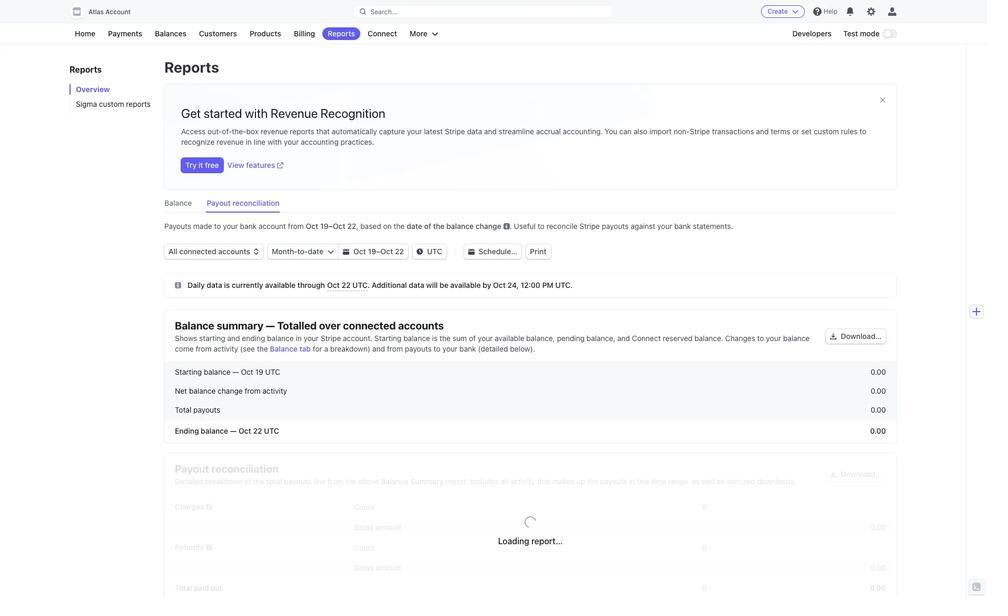 Task type: describe. For each thing, give the bounding box(es) containing it.
developers
[[792, 29, 832, 38]]

will
[[426, 281, 438, 290]]

try it free
[[185, 161, 219, 170]]

print
[[530, 247, 546, 256]]

your left latest
[[407, 127, 422, 136]]

your down payout reconciliation
[[223, 222, 238, 231]]

utc.
[[555, 281, 573, 290]]

line inside the payout reconciliation detailed breakdown of the total payouts line from the above balance summary report. includes all activity that makes up the payouts in this time range, as well as itemized downloads.
[[314, 477, 325, 486]]

row containing net balance change from activity
[[164, 382, 896, 401]]

starting
[[199, 334, 225, 343]]

also
[[634, 127, 647, 136]]

tab
[[299, 344, 311, 353]]

sigma custom reports
[[76, 100, 151, 109]]

3 0 from the top
[[702, 584, 707, 593]]

starting balance — oct 19 utc
[[175, 368, 280, 377]]

more
[[410, 29, 428, 38]]

— for over
[[266, 320, 275, 332]]

view features link
[[227, 160, 283, 171]]

available inside shows starting and ending balance in your stripe account. starting balance is the sum of your available balance, pending balance, and connect reserved balance. changes to your balance come from activity (see the
[[495, 334, 524, 343]]

tab list containing balance
[[164, 196, 896, 213]]

— for 19
[[232, 368, 239, 377]]

to inside shows starting and ending balance in your stripe account. starting balance is the sum of your available balance, pending balance, and connect reserved balance. changes to your balance come from activity (see the
[[757, 334, 764, 343]]

refunds
[[175, 543, 204, 552]]

download… for payout reconciliation
[[841, 470, 882, 479]]

0 for charges
[[702, 503, 707, 512]]

total for balance summary — totalled over connected accounts
[[175, 406, 191, 415]]

sigma
[[76, 100, 97, 109]]

transactions
[[712, 127, 754, 136]]

includes
[[470, 477, 499, 486]]

to right useful on the top right
[[538, 222, 545, 231]]

through
[[297, 281, 325, 290]]

against
[[631, 222, 655, 231]]

0 vertical spatial date
[[407, 222, 422, 231]]

connect inside shows starting and ending balance in your stripe account. starting balance is the sum of your available balance, pending balance, and connect reserved balance. changes to your balance come from activity (see the
[[632, 334, 661, 343]]

paid
[[194, 584, 209, 593]]

payouts left against
[[602, 222, 629, 231]]

of inside shows starting and ending balance in your stripe account. starting balance is the sum of your available balance, pending balance, and connect reserved balance. changes to your balance come from activity (see the
[[469, 334, 476, 343]]

0 vertical spatial of
[[424, 222, 431, 231]]

a
[[324, 344, 328, 353]]

sigma custom reports link
[[70, 99, 154, 110]]

1 horizontal spatial activity
[[262, 387, 287, 396]]

to right the made
[[214, 222, 221, 231]]

non-
[[674, 127, 690, 136]]

to down accounts
[[434, 344, 440, 353]]

your left accounting
[[284, 137, 299, 146]]

2 as from the left
[[717, 477, 725, 486]]

schedule…
[[479, 247, 517, 256]]

19 inside grid
[[255, 368, 263, 377]]

overview link
[[70, 84, 154, 95]]

0 horizontal spatial available
[[265, 281, 296, 290]]

statements.
[[693, 222, 733, 231]]

breakdown
[[205, 477, 242, 486]]

the right on
[[394, 222, 405, 231]]

the up utc button
[[433, 222, 444, 231]]

daily
[[188, 281, 205, 290]]

starting inside shows starting and ending balance in your stripe account. starting balance is the sum of your available balance, pending balance, and connect reserved balance. changes to your balance come from activity (see the
[[374, 334, 401, 343]]

count for refunds
[[354, 543, 374, 552]]

reconciliation for payout reconciliation
[[233, 199, 279, 208]]

(see
[[240, 344, 255, 353]]

the right up
[[587, 477, 598, 486]]

month-to-date button
[[268, 244, 338, 259]]

1 horizontal spatial bank
[[459, 344, 476, 353]]

be
[[440, 281, 448, 290]]

payouts made to your bank account from oct 19 – oct 22 , based on the
[[164, 222, 405, 231]]

account.
[[343, 334, 372, 343]]

above
[[358, 477, 379, 486]]

daily data is currently available through oct 22 utc . additional data will be available by oct 24, 12:00 pm utc.
[[188, 281, 573, 290]]

it
[[198, 161, 203, 170]]

1 horizontal spatial reports
[[164, 58, 219, 76]]

total
[[266, 477, 282, 486]]

time
[[651, 477, 666, 486]]

by
[[483, 281, 491, 290]]

0 horizontal spatial .
[[368, 281, 370, 290]]

reports link
[[322, 27, 360, 40]]

all
[[501, 477, 509, 486]]

test
[[843, 29, 858, 38]]

based
[[360, 222, 381, 231]]

made
[[193, 222, 212, 231]]

try
[[185, 161, 197, 170]]

balance for balance tab for a breakdown) and from payouts to your bank (detailed below).
[[270, 344, 298, 353]]

payouts down accounts
[[405, 344, 432, 353]]

capture
[[379, 127, 405, 136]]

stripe left transactions
[[690, 127, 710, 136]]

sum
[[453, 334, 467, 343]]

try it free button
[[181, 158, 223, 173]]

,
[[356, 222, 358, 231]]

oct left , on the left top of the page
[[333, 222, 345, 231]]

balances
[[155, 29, 186, 38]]

balance tab link
[[270, 344, 311, 353]]

connected
[[343, 320, 396, 332]]

currently
[[232, 281, 263, 290]]

rules
[[841, 127, 858, 136]]

stripe right latest
[[445, 127, 465, 136]]

oct down , on the left top of the page
[[353, 247, 366, 256]]

pending
[[557, 334, 585, 343]]

schedule… button
[[464, 244, 522, 259]]

downloads.
[[757, 477, 796, 486]]

Search… text field
[[354, 5, 612, 18]]

oct down on
[[380, 247, 393, 256]]

in inside access out-of-the-box revenue reports that automatically capture your latest stripe data and streamline accrual accounting. you can also import non-stripe transactions and terms or set custom rules to recognize revenue in line with your accounting practices.
[[246, 137, 252, 146]]

payouts left this
[[600, 477, 627, 486]]

atlas account button
[[70, 4, 141, 19]]

balances link
[[150, 27, 192, 40]]

payments
[[108, 29, 142, 38]]

can
[[619, 127, 632, 136]]

detailed
[[175, 477, 203, 486]]

revenue
[[271, 106, 318, 121]]

on
[[383, 222, 392, 231]]

connect link
[[362, 27, 402, 40]]

activity inside shows starting and ending balance in your stripe account. starting balance is the sum of your available balance, pending balance, and connect reserved balance. changes to your balance come from activity (see the
[[213, 344, 238, 353]]

breakdown)
[[330, 344, 370, 353]]

over
[[319, 320, 341, 332]]

notifications image
[[846, 7, 854, 16]]

your right 'changes'
[[766, 334, 781, 343]]

22 right the through
[[342, 281, 351, 290]]

0 vertical spatial connect
[[368, 29, 397, 38]]

report.
[[445, 477, 468, 486]]

well
[[702, 477, 715, 486]]

1 horizontal spatial available
[[450, 281, 481, 290]]

1 horizontal spatial –
[[376, 247, 380, 256]]

6 row from the top
[[164, 519, 896, 536]]

reports inside access out-of-the-box revenue reports that automatically capture your latest stripe data and streamline accrual accounting. you can also import non-stripe transactions and terms or set custom rules to recognize revenue in line with your accounting practices.
[[290, 127, 314, 136]]

1 0.00 cell from the top
[[712, 523, 886, 532]]

grid for payout reconciliation
[[164, 496, 896, 600]]

total for payout reconciliation
[[175, 584, 192, 593]]

recognition
[[321, 106, 385, 121]]

loading report…
[[498, 537, 563, 546]]

oct down (see
[[241, 368, 253, 377]]

accounting
[[301, 137, 339, 146]]

0 cell for refunds
[[533, 540, 707, 555]]

8 row from the top
[[164, 559, 896, 577]]

your up tab
[[304, 334, 319, 343]]

makes
[[553, 477, 575, 486]]

1 vertical spatial 19
[[368, 247, 376, 256]]

ending balance — oct 22 utc
[[175, 427, 279, 436]]

create button
[[761, 5, 805, 18]]

reconciliation for payout reconciliation detailed breakdown of the total payouts line from the above balance summary report. includes all activity that makes up the payouts in this time range, as well as itemized downloads.
[[211, 463, 279, 475]]

2 horizontal spatial bank
[[674, 222, 691, 231]]

charges
[[175, 502, 204, 511]]

amount for charges
[[376, 523, 401, 532]]

svg image for month-to-date
[[328, 249, 334, 255]]

1 as from the left
[[692, 477, 700, 486]]

1 vertical spatial change
[[218, 387, 243, 396]]

loading
[[498, 537, 529, 546]]

download… button for balance summary — totalled over connected accounts
[[826, 329, 886, 344]]

oct right the through
[[327, 281, 340, 290]]

balance for balance summary — totalled over connected accounts
[[175, 320, 214, 332]]

1 balance, from the left
[[526, 334, 555, 343]]

0 horizontal spatial data
[[207, 281, 222, 290]]

0 horizontal spatial custom
[[99, 100, 124, 109]]

accounting.
[[563, 127, 603, 136]]

that inside access out-of-the-box revenue reports that automatically capture your latest stripe data and streamline accrual accounting. you can also import non-stripe transactions and terms or set custom rules to recognize revenue in line with your accounting practices.
[[316, 127, 330, 136]]

that inside the payout reconciliation detailed breakdown of the total payouts line from the above balance summary report. includes all activity that makes up the payouts in this time range, as well as itemized downloads.
[[537, 477, 551, 486]]

out
[[211, 584, 222, 593]]

activity inside the payout reconciliation detailed breakdown of the total payouts line from the above balance summary report. includes all activity that makes up the payouts in this time range, as well as itemized downloads.
[[511, 477, 535, 486]]

from right the account
[[288, 222, 304, 231]]

come
[[175, 344, 194, 353]]



Task type: locate. For each thing, give the bounding box(es) containing it.
1 vertical spatial gross
[[354, 564, 374, 573]]

row containing ending balance —
[[164, 420, 896, 443]]

with up box
[[245, 106, 268, 121]]

0 vertical spatial 19
[[320, 222, 328, 231]]

with
[[245, 106, 268, 121], [268, 137, 282, 146]]

row containing total paid out
[[164, 577, 896, 600]]

balance.
[[695, 334, 723, 343]]

row
[[164, 363, 896, 382], [164, 382, 896, 401], [164, 401, 896, 420], [164, 420, 896, 443], [164, 496, 896, 519], [164, 519, 896, 536], [164, 536, 896, 559], [164, 559, 896, 577], [164, 577, 896, 600]]

.
[[510, 222, 512, 231], [368, 281, 370, 290]]

of right breakdown
[[244, 477, 251, 486]]

0 horizontal spatial 19
[[255, 368, 263, 377]]

in left this
[[629, 477, 635, 486]]

change up schedule… button
[[476, 222, 501, 231]]

more button
[[404, 27, 443, 40]]

22 left based
[[347, 222, 356, 231]]

report…
[[531, 537, 563, 546]]

row containing refunds
[[164, 536, 896, 559]]

0 horizontal spatial svg image
[[328, 249, 334, 255]]

as left "well"
[[692, 477, 700, 486]]

balance
[[164, 199, 192, 208], [175, 320, 214, 332], [270, 344, 298, 353], [381, 477, 408, 486]]

0 horizontal spatial that
[[316, 127, 330, 136]]

is down accounts
[[432, 334, 438, 343]]

below).
[[510, 344, 535, 353]]

22 down net balance change from activity
[[253, 427, 262, 436]]

activity down starting
[[213, 344, 238, 353]]

data inside access out-of-the-box revenue reports that automatically capture your latest stripe data and streamline accrual accounting. you can also import non-stripe transactions and terms or set custom rules to recognize revenue in line with your accounting practices.
[[467, 127, 482, 136]]

home link
[[70, 27, 101, 40]]

balance, up below). on the bottom of page
[[526, 334, 555, 343]]

utc left additional
[[352, 281, 368, 290]]

stripe right reconcile
[[580, 222, 600, 231]]

the left total
[[253, 477, 264, 486]]

1 horizontal spatial connect
[[632, 334, 661, 343]]

starting up net
[[175, 368, 202, 377]]

0 vertical spatial download… button
[[826, 329, 886, 344]]

1 horizontal spatial as
[[717, 477, 725, 486]]

balance left tab
[[270, 344, 298, 353]]

1 horizontal spatial 19
[[320, 222, 328, 231]]

shows starting and ending balance in your stripe account. starting balance is the sum of your available balance, pending balance, and connect reserved balance. changes to your balance come from activity (see the
[[175, 334, 810, 353]]

payout inside payout reconciliation link
[[207, 199, 231, 208]]

amount
[[376, 523, 401, 532], [376, 564, 401, 573]]

0 vertical spatial grid
[[164, 363, 896, 443]]

22 left utc button
[[395, 247, 404, 256]]

line right total
[[314, 477, 325, 486]]

0 horizontal spatial is
[[224, 281, 230, 290]]

1 horizontal spatial that
[[537, 477, 551, 486]]

balance inside the payout reconciliation detailed breakdown of the total payouts line from the above balance summary report. includes all activity that makes up the payouts in this time range, as well as itemized downloads.
[[381, 477, 408, 486]]

balance
[[446, 222, 474, 231], [267, 334, 294, 343], [403, 334, 430, 343], [783, 334, 810, 343], [204, 368, 230, 377], [189, 387, 216, 396], [201, 427, 228, 436]]

0 horizontal spatial connect
[[368, 29, 397, 38]]

svg image inside utc button
[[417, 249, 423, 255]]

1 grid from the top
[[164, 363, 896, 443]]

line inside access out-of-the-box revenue reports that automatically capture your latest stripe data and streamline accrual accounting. you can also import non-stripe transactions and terms or set custom rules to recognize revenue in line with your accounting practices.
[[254, 137, 266, 146]]

0 horizontal spatial –
[[328, 222, 333, 231]]

1 vertical spatial is
[[432, 334, 438, 343]]

1 vertical spatial download…
[[841, 470, 882, 479]]

total down net
[[175, 406, 191, 415]]

connect left reserved
[[632, 334, 661, 343]]

date inside popup button
[[308, 247, 323, 256]]

2 download… button from the top
[[826, 467, 886, 482]]

shows
[[175, 334, 197, 343]]

help
[[824, 7, 837, 15]]

reserved
[[663, 334, 693, 343]]

your
[[407, 127, 422, 136], [284, 137, 299, 146], [223, 222, 238, 231], [657, 222, 672, 231], [304, 334, 319, 343], [478, 334, 493, 343], [766, 334, 781, 343], [442, 344, 457, 353]]

4 row from the top
[[164, 420, 896, 443]]

oct down net balance change from activity
[[239, 427, 251, 436]]

0 horizontal spatial reports
[[126, 100, 151, 109]]

0 horizontal spatial bank
[[240, 222, 257, 231]]

grid containing charges
[[164, 496, 896, 600]]

1 horizontal spatial balance,
[[587, 334, 615, 343]]

connect down search… on the top left of the page
[[368, 29, 397, 38]]

– down based
[[376, 247, 380, 256]]

svg image left schedule…
[[468, 249, 474, 255]]

reconciliation inside tab list
[[233, 199, 279, 208]]

get started with revenue recognition
[[181, 106, 385, 121]]

to inside access out-of-the-box revenue reports that automatically capture your latest stripe data and streamline accrual accounting. you can also import non-stripe transactions and terms or set custom rules to recognize revenue in line with your accounting practices.
[[860, 127, 866, 136]]

1 vertical spatial revenue
[[217, 137, 244, 146]]

1 vertical spatial reports
[[290, 127, 314, 136]]

available left by at left
[[450, 281, 481, 290]]

available up below). on the bottom of page
[[495, 334, 524, 343]]

products link
[[244, 27, 286, 40]]

1 vertical spatial in
[[296, 334, 302, 343]]

0 cell
[[533, 500, 707, 515], [533, 540, 707, 555]]

1 vertical spatial payout
[[175, 463, 209, 475]]

2 0 cell from the top
[[533, 540, 707, 555]]

1 vertical spatial —
[[232, 368, 239, 377]]

1 total from the top
[[175, 406, 191, 415]]

custom
[[99, 100, 124, 109], [814, 127, 839, 136]]

2 grid from the top
[[164, 496, 896, 600]]

grid containing starting balance —
[[164, 363, 896, 443]]

1 vertical spatial of
[[469, 334, 476, 343]]

mode
[[860, 29, 880, 38]]

utc down date of the balance change
[[427, 247, 442, 256]]

date of the balance change
[[407, 222, 501, 231]]

utc inside utc button
[[427, 247, 442, 256]]

1 vertical spatial count
[[354, 543, 374, 552]]

payout inside the payout reconciliation detailed breakdown of the total payouts line from the above balance summary report. includes all activity that makes up the payouts in this time range, as well as itemized downloads.
[[175, 463, 209, 475]]

bank
[[240, 222, 257, 231], [674, 222, 691, 231], [459, 344, 476, 353]]

reconciliation up breakdown
[[211, 463, 279, 475]]

to right rules at the top
[[860, 127, 866, 136]]

balance for balance
[[164, 199, 192, 208]]

1 horizontal spatial in
[[296, 334, 302, 343]]

0.00 cell
[[712, 523, 886, 532], [712, 564, 886, 573]]

custom inside access out-of-the-box revenue reports that automatically capture your latest stripe data and streamline accrual accounting. you can also import non-stripe transactions and terms or set custom rules to recognize revenue in line with your accounting practices.
[[814, 127, 839, 136]]

stripe up a
[[321, 334, 341, 343]]

1 gross amount from the top
[[354, 523, 401, 532]]

row containing total payouts
[[164, 401, 896, 420]]

view
[[227, 161, 244, 170]]

reports down revenue
[[290, 127, 314, 136]]

1 gross from the top
[[354, 523, 374, 532]]

line
[[254, 137, 266, 146], [314, 477, 325, 486]]

ending
[[175, 427, 199, 436]]

2 horizontal spatial in
[[629, 477, 635, 486]]

is
[[224, 281, 230, 290], [432, 334, 438, 343]]

features
[[246, 161, 275, 170]]

2 0.00 cell from the top
[[712, 564, 886, 573]]

2 download… from the top
[[841, 470, 882, 479]]

0 horizontal spatial in
[[246, 137, 252, 146]]

0 vertical spatial 0
[[702, 503, 707, 512]]

latest
[[424, 127, 443, 136]]

from inside shows starting and ending balance in your stripe account. starting balance is the sum of your available balance, pending balance, and connect reserved balance. changes to your balance come from activity (see the
[[196, 344, 211, 353]]

activity right the all
[[511, 477, 535, 486]]

date right on
[[407, 222, 422, 231]]

that left makes
[[537, 477, 551, 486]]

data
[[467, 127, 482, 136], [207, 281, 222, 290], [409, 281, 424, 290]]

totalled
[[277, 320, 317, 332]]

in inside the payout reconciliation detailed breakdown of the total payouts line from the above balance summary report. includes all activity that makes up the payouts in this time range, as well as itemized downloads.
[[629, 477, 635, 486]]

1 vertical spatial grid
[[164, 496, 896, 600]]

reconciliation inside the payout reconciliation detailed breakdown of the total payouts line from the above balance summary report. includes all activity that makes up the payouts in this time range, as well as itemized downloads.
[[211, 463, 279, 475]]

from inside the payout reconciliation detailed breakdown of the total payouts line from the above balance summary report. includes all activity that makes up the payouts in this time range, as well as itemized downloads.
[[327, 477, 343, 486]]

2 vertical spatial —
[[230, 427, 236, 436]]

balance, right the pending
[[587, 334, 615, 343]]

reports
[[328, 29, 355, 38], [164, 58, 219, 76], [70, 65, 102, 74]]

gross amount for refunds
[[354, 564, 401, 573]]

summary
[[217, 320, 263, 332]]

0 vertical spatial line
[[254, 137, 266, 146]]

1 vertical spatial gross amount
[[354, 564, 401, 573]]

download… button
[[826, 329, 886, 344], [826, 467, 886, 482]]

svg image
[[328, 249, 334, 255], [468, 249, 474, 255]]

–
[[328, 222, 333, 231], [376, 247, 380, 256]]

1 download… button from the top
[[826, 329, 886, 344]]

2 0 from the top
[[702, 543, 707, 552]]

utc down balance tab link
[[265, 368, 280, 377]]

oct right by at left
[[493, 281, 506, 290]]

0 horizontal spatial starting
[[175, 368, 202, 377]]

from left above
[[327, 477, 343, 486]]

billing
[[294, 29, 315, 38]]

stripe inside shows starting and ending balance in your stripe account. starting balance is the sum of your available balance, pending balance, and connect reserved balance. changes to your balance come from activity (see the
[[321, 334, 341, 343]]

search…
[[370, 8, 397, 16]]

data left will
[[409, 281, 424, 290]]

from down connected
[[387, 344, 403, 353]]

data right daily in the top left of the page
[[207, 281, 222, 290]]

0 vertical spatial total
[[175, 406, 191, 415]]

svg image inside schedule… button
[[468, 249, 474, 255]]

0 vertical spatial starting
[[374, 334, 401, 343]]

in down box
[[246, 137, 252, 146]]

1 horizontal spatial line
[[314, 477, 325, 486]]

0 vertical spatial that
[[316, 127, 330, 136]]

1 vertical spatial –
[[376, 247, 380, 256]]

2 vertical spatial 0
[[702, 584, 707, 593]]

2 vertical spatial in
[[629, 477, 635, 486]]

0 cell for charges
[[533, 500, 707, 515]]

2 gross amount from the top
[[354, 564, 401, 573]]

from down starting
[[196, 344, 211, 353]]

account
[[106, 8, 131, 16]]

Search… search field
[[354, 5, 612, 18]]

change down starting balance — oct 19 utc
[[218, 387, 243, 396]]

1 download… from the top
[[841, 332, 882, 341]]

you
[[605, 127, 617, 136]]

cell
[[533, 523, 707, 532]]

2 svg image from the left
[[468, 249, 474, 255]]

data right latest
[[467, 127, 482, 136]]

1 vertical spatial 0 cell
[[533, 540, 707, 555]]

svg image inside month-to-date popup button
[[328, 249, 334, 255]]

0 vertical spatial 0.00 cell
[[712, 523, 886, 532]]

with inside access out-of-the-box revenue reports that automatically capture your latest stripe data and streamline accrual accounting. you can also import non-stripe transactions and terms or set custom rules to recognize revenue in line with your accounting practices.
[[268, 137, 282, 146]]

custom right the set
[[814, 127, 839, 136]]

practices.
[[341, 137, 374, 146]]

balance inside tab list
[[164, 199, 192, 208]]

recognize
[[181, 137, 215, 146]]

your right against
[[657, 222, 672, 231]]

0 vertical spatial with
[[245, 106, 268, 121]]

customers
[[199, 29, 237, 38]]

5 row from the top
[[164, 496, 896, 519]]

1 vertical spatial activity
[[262, 387, 287, 396]]

0 vertical spatial custom
[[99, 100, 124, 109]]

to right 'changes'
[[757, 334, 764, 343]]

customers link
[[194, 27, 242, 40]]

oct
[[306, 222, 318, 231], [333, 222, 345, 231], [353, 247, 366, 256], [380, 247, 393, 256], [327, 281, 340, 290], [493, 281, 506, 290], [241, 368, 253, 377], [239, 427, 251, 436]]

0 vertical spatial count
[[354, 503, 374, 512]]

oct 19 – oct 22
[[353, 247, 404, 256]]

range,
[[668, 477, 690, 486]]

1 vertical spatial download… button
[[826, 467, 886, 482]]

utc up total
[[264, 427, 279, 436]]

2 amount from the top
[[376, 564, 401, 573]]

free
[[205, 161, 219, 170]]

1 svg image from the left
[[328, 249, 334, 255]]

row containing starting balance —
[[164, 363, 896, 382]]

0 vertical spatial —
[[266, 320, 275, 332]]

payout reconciliation detailed breakdown of the total payouts line from the above balance summary report. includes all activity that makes up the payouts in this time range, as well as itemized downloads.
[[175, 463, 796, 486]]

available left the through
[[265, 281, 296, 290]]

2 total from the top
[[175, 584, 192, 593]]

payout for payout reconciliation detailed breakdown of the total payouts line from the above balance summary report. includes all activity that makes up the payouts in this time range, as well as itemized downloads.
[[175, 463, 209, 475]]

2 horizontal spatial reports
[[328, 29, 355, 38]]

ending
[[242, 334, 265, 343]]

useful
[[514, 222, 536, 231]]

is inside shows starting and ending balance in your stripe account. starting balance is the sum of your available balance, pending balance, and connect reserved balance. changes to your balance come from activity (see the
[[432, 334, 438, 343]]

1 amount from the top
[[376, 523, 401, 532]]

custom down overview link on the top
[[99, 100, 124, 109]]

atlas account
[[88, 8, 131, 16]]

0 horizontal spatial activity
[[213, 344, 238, 353]]

2 vertical spatial of
[[244, 477, 251, 486]]

0 horizontal spatial reports
[[70, 65, 102, 74]]

additional
[[372, 281, 407, 290]]

reports up overview
[[70, 65, 102, 74]]

1 0 from the top
[[702, 503, 707, 512]]

2 horizontal spatial activity
[[511, 477, 535, 486]]

— for 22
[[230, 427, 236, 436]]

balance up payouts
[[164, 199, 192, 208]]

1 horizontal spatial svg image
[[468, 249, 474, 255]]

payout reconciliation link
[[207, 196, 286, 213]]

0 horizontal spatial date
[[308, 247, 323, 256]]

svg image
[[343, 249, 349, 255], [417, 249, 423, 255], [175, 282, 181, 289], [830, 333, 837, 340], [830, 471, 837, 478]]

payouts right total
[[284, 477, 312, 486]]

2 gross from the top
[[354, 564, 374, 573]]

download… button for payout reconciliation
[[826, 467, 886, 482]]

1 vertical spatial .
[[368, 281, 370, 290]]

count for charges
[[354, 503, 374, 512]]

payouts up ending
[[193, 406, 220, 415]]

started
[[204, 106, 242, 121]]

1 vertical spatial custom
[[814, 127, 839, 136]]

1 count from the top
[[354, 503, 374, 512]]

0 vertical spatial –
[[328, 222, 333, 231]]

19 up net balance change from activity
[[255, 368, 263, 377]]

reports loading completed element
[[164, 84, 896, 600]]

gross amount for charges
[[354, 523, 401, 532]]

2 vertical spatial activity
[[511, 477, 535, 486]]

1 0 cell from the top
[[533, 500, 707, 515]]

with up features
[[268, 137, 282, 146]]

line down box
[[254, 137, 266, 146]]

1 vertical spatial that
[[537, 477, 551, 486]]

0 vertical spatial amount
[[376, 523, 401, 532]]

payout
[[207, 199, 231, 208], [175, 463, 209, 475]]

in up tab
[[296, 334, 302, 343]]

2 horizontal spatial available
[[495, 334, 524, 343]]

0 vertical spatial change
[[476, 222, 501, 231]]

— left totalled
[[266, 320, 275, 332]]

the left sum
[[440, 334, 451, 343]]

0 for refunds
[[702, 543, 707, 552]]

0 vertical spatial activity
[[213, 344, 238, 353]]

1 row from the top
[[164, 363, 896, 382]]

1 horizontal spatial change
[[476, 222, 501, 231]]

grid for balance summary — totalled over connected accounts
[[164, 363, 896, 443]]

1 horizontal spatial .
[[510, 222, 512, 231]]

account
[[259, 222, 286, 231]]

amount for refunds
[[376, 564, 401, 573]]

0 vertical spatial .
[[510, 222, 512, 231]]

total paid out
[[175, 584, 222, 593]]

grid
[[164, 363, 896, 443], [164, 496, 896, 600]]

date
[[407, 222, 422, 231], [308, 247, 323, 256]]

0 vertical spatial download…
[[841, 332, 882, 341]]

2 balance, from the left
[[587, 334, 615, 343]]

0 vertical spatial revenue
[[261, 127, 288, 136]]

1 horizontal spatial of
[[424, 222, 431, 231]]

1 horizontal spatial starting
[[374, 334, 401, 343]]

of-
[[222, 127, 232, 136]]

24,
[[508, 281, 519, 290]]

is left the currently
[[224, 281, 230, 290]]

svg image for schedule…
[[468, 249, 474, 255]]

accrual
[[536, 127, 561, 136]]

payout for payout reconciliation
[[207, 199, 231, 208]]

9 row from the top
[[164, 577, 896, 600]]

1 vertical spatial date
[[308, 247, 323, 256]]

the down ending on the left of the page
[[257, 344, 268, 353]]

utc
[[427, 247, 442, 256], [352, 281, 368, 290], [265, 368, 280, 377], [264, 427, 279, 436]]

activity down balance tab link
[[262, 387, 287, 396]]

gross for charges
[[354, 523, 374, 532]]

oct up 'to-'
[[306, 222, 318, 231]]

0 vertical spatial gross
[[354, 523, 374, 532]]

to
[[860, 127, 866, 136], [214, 222, 221, 231], [538, 222, 545, 231], [757, 334, 764, 343], [434, 344, 440, 353]]

0 horizontal spatial of
[[244, 477, 251, 486]]

1 horizontal spatial revenue
[[261, 127, 288, 136]]

gross for refunds
[[354, 564, 374, 573]]

your up (detailed
[[478, 334, 493, 343]]

7 row from the top
[[164, 536, 896, 559]]

streamline
[[499, 127, 534, 136]]

1 vertical spatial connect
[[632, 334, 661, 343]]

1 horizontal spatial data
[[409, 281, 424, 290]]

your down sum
[[442, 344, 457, 353]]

payout up the 'detailed'
[[175, 463, 209, 475]]

that up accounting
[[316, 127, 330, 136]]

1 vertical spatial total
[[175, 584, 192, 593]]

to-
[[297, 247, 308, 256]]

2 row from the top
[[164, 382, 896, 401]]

3 row from the top
[[164, 401, 896, 420]]

revenue down of-
[[217, 137, 244, 146]]

0 vertical spatial is
[[224, 281, 230, 290]]

reports right billing
[[328, 29, 355, 38]]

payout reconciliation
[[207, 199, 279, 208]]

of right sum
[[469, 334, 476, 343]]

tab list
[[164, 196, 896, 213]]

get
[[181, 106, 201, 121]]

2 horizontal spatial of
[[469, 334, 476, 343]]

0 horizontal spatial line
[[254, 137, 266, 146]]

balance right above
[[381, 477, 408, 486]]

1 horizontal spatial date
[[407, 222, 422, 231]]

1 horizontal spatial reports
[[290, 127, 314, 136]]

2 vertical spatial 19
[[255, 368, 263, 377]]

automatically
[[332, 127, 377, 136]]

pm
[[542, 281, 553, 290]]

— down net balance change from activity
[[230, 427, 236, 436]]

reports down overview link on the top
[[126, 100, 151, 109]]

. left additional
[[368, 281, 370, 290]]

row containing charges
[[164, 496, 896, 519]]

0 horizontal spatial balance,
[[526, 334, 555, 343]]

0 vertical spatial payout
[[207, 199, 231, 208]]

2 horizontal spatial data
[[467, 127, 482, 136]]

net
[[175, 387, 187, 396]]

reports down balances link
[[164, 58, 219, 76]]

0 vertical spatial gross amount
[[354, 523, 401, 532]]

or
[[792, 127, 799, 136]]

bank left 'statements.'
[[674, 222, 691, 231]]

0 horizontal spatial as
[[692, 477, 700, 486]]

import
[[649, 127, 672, 136]]

home
[[75, 29, 95, 38]]

2 count from the top
[[354, 543, 374, 552]]

balance tab for a breakdown) and from payouts to your bank (detailed below).
[[270, 344, 535, 353]]

download… for balance summary — totalled over connected accounts
[[841, 332, 882, 341]]

from down starting balance — oct 19 utc
[[245, 387, 260, 396]]

the left above
[[345, 477, 356, 486]]

of inside the payout reconciliation detailed breakdown of the total payouts line from the above balance summary report. includes all activity that makes up the payouts in this time range, as well as itemized downloads.
[[244, 477, 251, 486]]

svg image right 'to-'
[[328, 249, 334, 255]]

balance up shows
[[175, 320, 214, 332]]

1 vertical spatial 0.00 cell
[[712, 564, 886, 573]]

– left , on the left top of the page
[[328, 222, 333, 231]]

in inside shows starting and ending balance in your stripe account. starting balance is the sum of your available balance, pending balance, and connect reserved balance. changes to your balance come from activity (see the
[[296, 334, 302, 343]]

revenue down get started with revenue recognition
[[261, 127, 288, 136]]

19
[[320, 222, 328, 231], [368, 247, 376, 256], [255, 368, 263, 377]]

payout up the made
[[207, 199, 231, 208]]

billing link
[[289, 27, 320, 40]]



Task type: vqa. For each thing, say whether or not it's contained in the screenshot.
1st 0 cell from the bottom of the Reports loading completed "ELEMENT"
yes



